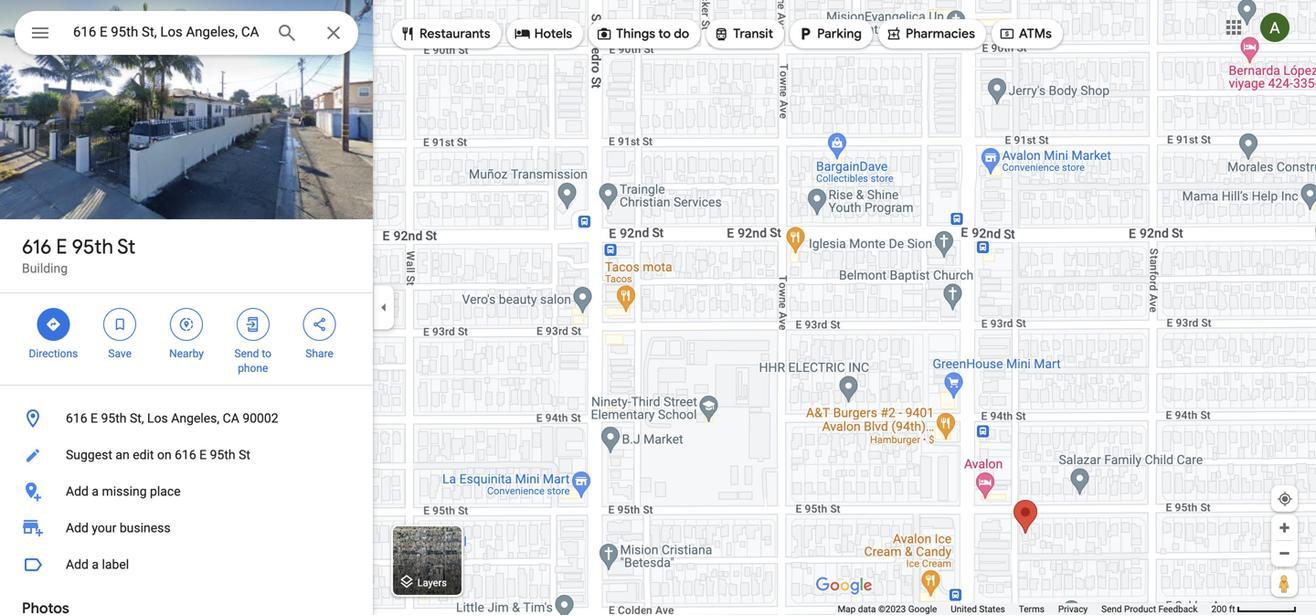 Task type: describe. For each thing, give the bounding box(es) containing it.
e for st
[[56, 234, 67, 260]]


[[515, 24, 531, 44]]

2 horizontal spatial 616
[[175, 448, 196, 463]]

suggest an edit on 616 e 95th st
[[66, 448, 251, 463]]

add a label
[[66, 557, 129, 573]]

atms
[[1020, 26, 1052, 42]]

a for missing
[[92, 484, 99, 499]]

 pharmacies
[[886, 24, 976, 44]]

to inside 'send to phone'
[[262, 348, 272, 360]]

ca
[[223, 411, 239, 426]]

ft
[[1230, 604, 1236, 615]]

label
[[102, 557, 129, 573]]

privacy button
[[1059, 604, 1088, 615]]

send for send to phone
[[235, 348, 259, 360]]

200
[[1212, 604, 1228, 615]]

terms button
[[1020, 604, 1045, 615]]

616 for st,
[[66, 411, 87, 426]]

add a label button
[[0, 547, 373, 583]]

map data ©2023 google
[[838, 604, 938, 615]]

90002
[[243, 411, 279, 426]]

collapse side panel image
[[374, 298, 394, 318]]

616 e 95th st building
[[22, 234, 136, 276]]

616 e 95th st, los angeles, ca 90002
[[66, 411, 279, 426]]

hotels
[[535, 26, 573, 42]]

 restaurants
[[400, 24, 491, 44]]

suggest
[[66, 448, 112, 463]]

add a missing place button
[[0, 474, 373, 510]]

share
[[306, 348, 334, 360]]


[[714, 24, 730, 44]]

phone
[[238, 362, 268, 375]]


[[29, 20, 51, 46]]

layers
[[418, 577, 447, 589]]


[[311, 315, 328, 335]]

map
[[838, 604, 856, 615]]

building
[[22, 261, 68, 276]]

business
[[120, 521, 171, 536]]

 things to do
[[596, 24, 690, 44]]

data
[[858, 604, 877, 615]]

your
[[92, 521, 116, 536]]

angeles,
[[171, 411, 220, 426]]

©2023
[[879, 604, 907, 615]]

add for add a missing place
[[66, 484, 89, 499]]

send to phone
[[235, 348, 272, 375]]

 parking
[[798, 24, 862, 44]]


[[245, 315, 261, 335]]

616 E 95th St, Los Angeles, CA 90002 field
[[15, 11, 359, 55]]

google account: angela cha  
(angela.cha@adept.ai) image
[[1261, 13, 1290, 42]]

add your business
[[66, 521, 171, 536]]

privacy
[[1059, 604, 1088, 615]]

st inside button
[[239, 448, 251, 463]]

united
[[951, 604, 978, 615]]

95th for st
[[72, 234, 113, 260]]

product
[[1125, 604, 1157, 615]]

directions
[[29, 348, 78, 360]]


[[112, 315, 128, 335]]

 transit
[[714, 24, 774, 44]]

st inside 616 e 95th st building
[[117, 234, 136, 260]]



Task type: vqa. For each thing, say whether or not it's contained in the screenshot.
4:23 PM
no



Task type: locate. For each thing, give the bounding box(es) containing it.
show street view coverage image
[[1272, 570, 1299, 597]]

restaurants
[[420, 26, 491, 42]]

send left product
[[1102, 604, 1123, 615]]

st,
[[130, 411, 144, 426]]

suggest an edit on 616 e 95th st button
[[0, 437, 373, 474]]

to inside  things to do
[[659, 26, 671, 42]]

2 vertical spatial add
[[66, 557, 89, 573]]

 hotels
[[515, 24, 573, 44]]

a
[[92, 484, 99, 499], [92, 557, 99, 573]]

edit
[[133, 448, 154, 463]]

save
[[108, 348, 132, 360]]

0 vertical spatial 616
[[22, 234, 52, 260]]

 atms
[[1000, 24, 1052, 44]]

1 horizontal spatial send
[[1102, 604, 1123, 615]]

show your location image
[[1278, 491, 1294, 508]]

616 inside 616 e 95th st building
[[22, 234, 52, 260]]

parking
[[818, 26, 862, 42]]

none field inside 616 e 95th st, los angeles, ca 90002 field
[[73, 21, 262, 43]]


[[178, 315, 195, 335]]

a left missing
[[92, 484, 99, 499]]

zoom in image
[[1279, 521, 1292, 535]]

1 vertical spatial a
[[92, 557, 99, 573]]

add for add a label
[[66, 557, 89, 573]]

616 e 95th st, los angeles, ca 90002 button
[[0, 401, 373, 437]]

e up suggest
[[91, 411, 98, 426]]

0 horizontal spatial 616
[[22, 234, 52, 260]]

616 for st
[[22, 234, 52, 260]]

1 horizontal spatial 616
[[66, 411, 87, 426]]

1 horizontal spatial to
[[659, 26, 671, 42]]

0 horizontal spatial e
[[56, 234, 67, 260]]

616 up building
[[22, 234, 52, 260]]

things
[[617, 26, 656, 42]]

to
[[659, 26, 671, 42], [262, 348, 272, 360]]

zoom out image
[[1279, 547, 1292, 561]]

footer containing map data ©2023 google
[[838, 604, 1212, 615]]

200 ft button
[[1212, 604, 1298, 615]]

los
[[147, 411, 168, 426]]


[[45, 315, 62, 335]]

None field
[[73, 21, 262, 43]]

95th for st,
[[101, 411, 127, 426]]

1 horizontal spatial st
[[239, 448, 251, 463]]

1 vertical spatial 616
[[66, 411, 87, 426]]


[[1000, 24, 1016, 44]]

terms
[[1020, 604, 1045, 615]]

1 horizontal spatial e
[[91, 411, 98, 426]]

e
[[56, 234, 67, 260], [91, 411, 98, 426], [200, 448, 207, 463]]

to up phone
[[262, 348, 272, 360]]

2 add from the top
[[66, 521, 89, 536]]

95th left st,
[[101, 411, 127, 426]]

add your business link
[[0, 510, 373, 547]]

add for add your business
[[66, 521, 89, 536]]

0 vertical spatial e
[[56, 234, 67, 260]]

transit
[[734, 26, 774, 42]]

e for st,
[[91, 411, 98, 426]]

add
[[66, 484, 89, 499], [66, 521, 89, 536], [66, 557, 89, 573]]

2 vertical spatial 616
[[175, 448, 196, 463]]

on
[[157, 448, 172, 463]]

a for label
[[92, 557, 99, 573]]

2 horizontal spatial e
[[200, 448, 207, 463]]

 search field
[[15, 11, 359, 59]]

616 right on
[[175, 448, 196, 463]]

feedback
[[1159, 604, 1198, 615]]

footer
[[838, 604, 1212, 615]]

95th up 
[[72, 234, 113, 260]]


[[886, 24, 903, 44]]

1 a from the top
[[92, 484, 99, 499]]

do
[[674, 26, 690, 42]]

2 a from the top
[[92, 557, 99, 573]]

2 vertical spatial e
[[200, 448, 207, 463]]

add down suggest
[[66, 484, 89, 499]]

an
[[116, 448, 130, 463]]

e up building
[[56, 234, 67, 260]]

1 vertical spatial e
[[91, 411, 98, 426]]

nearby
[[169, 348, 204, 360]]

0 horizontal spatial send
[[235, 348, 259, 360]]

missing
[[102, 484, 147, 499]]

1 vertical spatial to
[[262, 348, 272, 360]]

united states
[[951, 604, 1006, 615]]

to left do
[[659, 26, 671, 42]]

1 vertical spatial st
[[239, 448, 251, 463]]

send inside button
[[1102, 604, 1123, 615]]

1 vertical spatial 95th
[[101, 411, 127, 426]]

0 horizontal spatial st
[[117, 234, 136, 260]]

e down "angeles,"
[[200, 448, 207, 463]]

google
[[909, 604, 938, 615]]

add left your
[[66, 521, 89, 536]]

 button
[[15, 11, 66, 59]]


[[798, 24, 814, 44]]

3 add from the top
[[66, 557, 89, 573]]

actions for 616 e 95th st region
[[0, 294, 373, 385]]

2 vertical spatial 95th
[[210, 448, 236, 463]]

616
[[22, 234, 52, 260], [66, 411, 87, 426], [175, 448, 196, 463]]

0 vertical spatial to
[[659, 26, 671, 42]]

add left label
[[66, 557, 89, 573]]

95th inside 616 e 95th st building
[[72, 234, 113, 260]]

send for send product feedback
[[1102, 604, 1123, 615]]

pharmacies
[[906, 26, 976, 42]]

0 vertical spatial add
[[66, 484, 89, 499]]

0 vertical spatial send
[[235, 348, 259, 360]]

footer inside google maps "element"
[[838, 604, 1212, 615]]

add a missing place
[[66, 484, 181, 499]]

st down 'ca'
[[239, 448, 251, 463]]

send product feedback
[[1102, 604, 1198, 615]]


[[596, 24, 613, 44]]

616 up suggest
[[66, 411, 87, 426]]

place
[[150, 484, 181, 499]]

0 vertical spatial st
[[117, 234, 136, 260]]

st up 
[[117, 234, 136, 260]]

0 vertical spatial a
[[92, 484, 99, 499]]

states
[[980, 604, 1006, 615]]

1 vertical spatial send
[[1102, 604, 1123, 615]]


[[400, 24, 416, 44]]

616 e 95th st main content
[[0, 0, 373, 615]]

200 ft
[[1212, 604, 1236, 615]]

united states button
[[951, 604, 1006, 615]]

95th down 'ca'
[[210, 448, 236, 463]]

95th
[[72, 234, 113, 260], [101, 411, 127, 426], [210, 448, 236, 463]]

send up phone
[[235, 348, 259, 360]]

send inside 'send to phone'
[[235, 348, 259, 360]]

google maps element
[[0, 0, 1317, 615]]

st
[[117, 234, 136, 260], [239, 448, 251, 463]]

0 vertical spatial 95th
[[72, 234, 113, 260]]

1 vertical spatial add
[[66, 521, 89, 536]]

0 horizontal spatial to
[[262, 348, 272, 360]]

e inside 616 e 95th st building
[[56, 234, 67, 260]]

1 add from the top
[[66, 484, 89, 499]]

send
[[235, 348, 259, 360], [1102, 604, 1123, 615]]

a left label
[[92, 557, 99, 573]]

send product feedback button
[[1102, 604, 1198, 615]]



